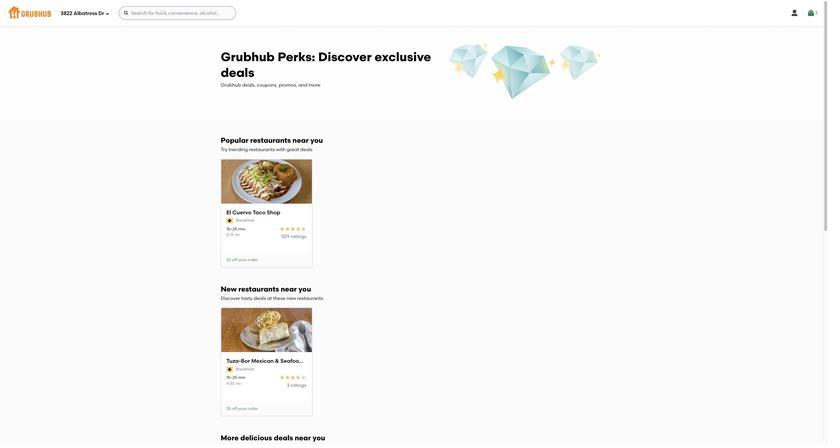 Task type: locate. For each thing, give the bounding box(es) containing it.
$5 for new
[[227, 407, 231, 412]]

mi inside "15–25 min 4.53 mi"
[[236, 382, 241, 386]]

2 grubhub from the top
[[221, 83, 241, 88]]

$5 down 0.19
[[227, 258, 231, 263]]

el
[[227, 210, 231, 216]]

$5 off your order
[[227, 258, 258, 263], [227, 407, 258, 412]]

1 $5 from the top
[[227, 258, 231, 263]]

1 vertical spatial $5
[[227, 407, 231, 412]]

grubhub left deals,
[[221, 83, 241, 88]]

2 ratings from the top
[[291, 383, 307, 389]]

15–25 for popular
[[227, 227, 237, 232]]

discover inside grubhub perks: discover exclusive deals grubhub deals, coupons, promos, and more
[[318, 49, 372, 64]]

deals,
[[242, 83, 256, 88]]

your for new
[[238, 407, 247, 412]]

off for popular
[[232, 258, 237, 263]]

breakfast
[[236, 218, 255, 223], [236, 367, 255, 372]]

min inside "15–25 min 4.53 mi"
[[238, 376, 246, 381]]

0 vertical spatial $5 off your order
[[227, 258, 258, 263]]

1 off from the top
[[232, 258, 237, 263]]

deals inside the popular restaurants near you try trending restaurants with great deals
[[300, 147, 313, 153]]

el cuervo taco shop logo image
[[221, 160, 312, 205]]

0 vertical spatial near
[[293, 136, 309, 145]]

0 vertical spatial your
[[238, 258, 247, 263]]

1 subscription pass image from the top
[[227, 218, 233, 224]]

ratings
[[291, 234, 307, 240], [291, 383, 307, 389]]

your
[[238, 258, 247, 263], [238, 407, 247, 412]]

you for popular restaurants near you
[[311, 136, 323, 145]]

off down 4.53
[[232, 407, 237, 412]]

ratings down seafood
[[291, 383, 307, 389]]

0 vertical spatial 15–25
[[227, 227, 237, 232]]

1 your from the top
[[238, 258, 247, 263]]

529 ratings
[[282, 234, 307, 240]]

svg image left 3 button
[[791, 9, 799, 17]]

3 inside button
[[816, 10, 818, 16]]

deals right great
[[300, 147, 313, 153]]

you inside new restaurants near you discover tasty deals at these new restaurants
[[299, 285, 311, 294]]

you inside the popular restaurants near you try trending restaurants with great deals
[[311, 136, 323, 145]]

breakfast for popular
[[236, 218, 255, 223]]

$5 for popular
[[227, 258, 231, 263]]

1 min from the top
[[238, 227, 246, 232]]

grubhub perks: discover exclusive deals grubhub deals, coupons, promos, and more
[[221, 49, 431, 88]]

star icon image
[[280, 227, 285, 232], [285, 227, 291, 232], [291, 227, 296, 232], [296, 227, 301, 232], [301, 227, 307, 232], [301, 227, 307, 232], [280, 376, 285, 381], [285, 376, 291, 381], [291, 376, 296, 381], [296, 376, 301, 381], [296, 376, 301, 381], [301, 376, 307, 381]]

1 vertical spatial 3
[[287, 383, 290, 389]]

great
[[287, 147, 299, 153]]

off down 0.19
[[232, 258, 237, 263]]

0 vertical spatial order
[[248, 258, 258, 263]]

$5 off your order down 4.53
[[227, 407, 258, 412]]

shop
[[267, 210, 281, 216]]

your down 15–25 min 0.19 mi
[[238, 258, 247, 263]]

1 vertical spatial 15–25
[[227, 376, 237, 381]]

near inside the popular restaurants near you try trending restaurants with great deals
[[293, 136, 309, 145]]

3822 albatross dr
[[61, 10, 104, 16]]

$5 down 4.53
[[227, 407, 231, 412]]

subscription pass image down el
[[227, 218, 233, 224]]

2 vertical spatial you
[[313, 434, 325, 443]]

svg image
[[808, 9, 816, 17], [124, 10, 129, 16]]

2 subscription pass image from the top
[[227, 367, 233, 373]]

15–25 up 0.19
[[227, 227, 237, 232]]

mi right 0.19
[[235, 233, 240, 237]]

deals up deals,
[[221, 65, 255, 80]]

subscription pass image for popular
[[227, 218, 233, 224]]

subscription pass image down tuza-
[[227, 367, 233, 373]]

1 horizontal spatial discover
[[318, 49, 372, 64]]

deals inside grubhub perks: discover exclusive deals grubhub deals, coupons, promos, and more
[[221, 65, 255, 80]]

your down "15–25 min 4.53 mi"
[[238, 407, 247, 412]]

2 breakfast from the top
[[236, 367, 255, 372]]

1 vertical spatial ratings
[[291, 383, 307, 389]]

$5 off your order for new
[[227, 407, 258, 412]]

deals
[[221, 65, 255, 80], [300, 147, 313, 153], [254, 296, 266, 302], [274, 434, 293, 443]]

0 horizontal spatial svg image
[[124, 10, 129, 16]]

svg image
[[791, 9, 799, 17], [105, 12, 110, 16]]

tuza-bor mexican & seafood restaurant
[[227, 359, 334, 365]]

0 horizontal spatial 3
[[287, 383, 290, 389]]

0 vertical spatial 3
[[816, 10, 818, 16]]

1 vertical spatial min
[[238, 376, 246, 381]]

15–25
[[227, 227, 237, 232], [227, 376, 237, 381]]

discover
[[318, 49, 372, 64], [221, 296, 240, 302]]

1 $5 off your order from the top
[[227, 258, 258, 263]]

mi
[[235, 233, 240, 237], [236, 382, 241, 386]]

near
[[293, 136, 309, 145], [281, 285, 297, 294], [295, 434, 311, 443]]

0 vertical spatial off
[[232, 258, 237, 263]]

0 vertical spatial breakfast
[[236, 218, 255, 223]]

seafood
[[281, 359, 303, 365]]

1 vertical spatial your
[[238, 407, 247, 412]]

1 horizontal spatial 3
[[816, 10, 818, 16]]

popular restaurants near you try trending restaurants with great deals
[[221, 136, 323, 153]]

1 order from the top
[[248, 258, 258, 263]]

2 min from the top
[[238, 376, 246, 381]]

restaurants
[[250, 136, 291, 145], [249, 147, 275, 153], [239, 285, 279, 294], [297, 296, 323, 302]]

restaurants up at
[[239, 285, 279, 294]]

15–25 inside "15–25 min 4.53 mi"
[[227, 376, 237, 381]]

dr
[[98, 10, 104, 16]]

2 $5 from the top
[[227, 407, 231, 412]]

0 vertical spatial subscription pass image
[[227, 218, 233, 224]]

near inside new restaurants near you discover tasty deals at these new restaurants
[[281, 285, 297, 294]]

coupons,
[[257, 83, 278, 88]]

1 ratings from the top
[[291, 234, 307, 240]]

1 vertical spatial $5 off your order
[[227, 407, 258, 412]]

15–25 up 4.53
[[227, 376, 237, 381]]

1 vertical spatial you
[[299, 285, 311, 294]]

min down bor
[[238, 376, 246, 381]]

$5
[[227, 258, 231, 263], [227, 407, 231, 412]]

subscription pass image
[[227, 218, 233, 224], [227, 367, 233, 373]]

0 vertical spatial discover
[[318, 49, 372, 64]]

tuza-
[[227, 359, 241, 365]]

0 vertical spatial you
[[311, 136, 323, 145]]

near for new restaurants near you
[[281, 285, 297, 294]]

min down the cuervo
[[238, 227, 246, 232]]

2 your from the top
[[238, 407, 247, 412]]

2 $5 off your order from the top
[[227, 407, 258, 412]]

svg image inside 3 button
[[808, 9, 816, 17]]

restaurants left with
[[249, 147, 275, 153]]

min
[[238, 227, 246, 232], [238, 376, 246, 381]]

1 vertical spatial grubhub
[[221, 83, 241, 88]]

0 vertical spatial ratings
[[291, 234, 307, 240]]

0 vertical spatial $5
[[227, 258, 231, 263]]

min for new
[[238, 376, 246, 381]]

popular
[[221, 136, 249, 145]]

breakfast down bor
[[236, 367, 255, 372]]

deals inside new restaurants near you discover tasty deals at these new restaurants
[[254, 296, 266, 302]]

1 breakfast from the top
[[236, 218, 255, 223]]

15–25 inside 15–25 min 0.19 mi
[[227, 227, 237, 232]]

2 order from the top
[[248, 407, 258, 412]]

3 button
[[808, 7, 818, 19]]

$5 off your order down 0.19
[[227, 258, 258, 263]]

grubhub
[[221, 49, 275, 64], [221, 83, 241, 88]]

grubhub up deals,
[[221, 49, 275, 64]]

1 horizontal spatial svg image
[[808, 9, 816, 17]]

exclusive
[[375, 49, 431, 64]]

0 vertical spatial mi
[[235, 233, 240, 237]]

2 off from the top
[[232, 407, 237, 412]]

0 vertical spatial min
[[238, 227, 246, 232]]

2 15–25 from the top
[[227, 376, 237, 381]]

off
[[232, 258, 237, 263], [232, 407, 237, 412]]

1 15–25 from the top
[[227, 227, 237, 232]]

3
[[816, 10, 818, 16], [287, 383, 290, 389]]

delicious
[[241, 434, 272, 443]]

0 vertical spatial grubhub
[[221, 49, 275, 64]]

mi inside 15–25 min 0.19 mi
[[235, 233, 240, 237]]

svg image right dr
[[105, 12, 110, 16]]

1 horizontal spatial svg image
[[791, 9, 799, 17]]

deals left at
[[254, 296, 266, 302]]

coupon deals image
[[448, 42, 603, 102]]

1 vertical spatial mi
[[236, 382, 241, 386]]

1 vertical spatial near
[[281, 285, 297, 294]]

min inside 15–25 min 0.19 mi
[[238, 227, 246, 232]]

ratings right 529
[[291, 234, 307, 240]]

3 ratings
[[287, 383, 307, 389]]

near for popular restaurants near you
[[293, 136, 309, 145]]

you
[[311, 136, 323, 145], [299, 285, 311, 294], [313, 434, 325, 443]]

1 vertical spatial subscription pass image
[[227, 367, 233, 373]]

1 vertical spatial discover
[[221, 296, 240, 302]]

discover inside new restaurants near you discover tasty deals at these new restaurants
[[221, 296, 240, 302]]

min for popular
[[238, 227, 246, 232]]

&
[[275, 359, 279, 365]]

more
[[221, 434, 239, 443]]

mi right 4.53
[[236, 382, 241, 386]]

1 vertical spatial breakfast
[[236, 367, 255, 372]]

529
[[282, 234, 290, 240]]

0 horizontal spatial discover
[[221, 296, 240, 302]]

1 vertical spatial order
[[248, 407, 258, 412]]

1 vertical spatial off
[[232, 407, 237, 412]]

breakfast down the cuervo
[[236, 218, 255, 223]]

promos,
[[279, 83, 298, 88]]

cuervo
[[233, 210, 252, 216]]

order
[[248, 258, 258, 263], [248, 407, 258, 412]]

15–25 min 4.53 mi
[[227, 376, 246, 386]]



Task type: vqa. For each thing, say whether or not it's contained in the screenshot.
2 in the Mix up to 2 proteins with your choice of base, mix-ins, toppings, and flavor.
no



Task type: describe. For each thing, give the bounding box(es) containing it.
and
[[299, 83, 308, 88]]

3822
[[61, 10, 72, 16]]

more delicious deals near you
[[221, 434, 325, 443]]

3 for 3
[[816, 10, 818, 16]]

bor
[[241, 359, 250, 365]]

3 for 3 ratings
[[287, 383, 290, 389]]

mi for new
[[236, 382, 241, 386]]

breakfast for new
[[236, 367, 255, 372]]

Search for food, convenience, alcohol... search field
[[119, 6, 236, 20]]

these
[[273, 296, 286, 302]]

albatross
[[74, 10, 97, 16]]

0 horizontal spatial svg image
[[105, 12, 110, 16]]

restaurant
[[304, 359, 334, 365]]

at
[[267, 296, 272, 302]]

ratings for popular restaurants near you
[[291, 234, 307, 240]]

4.53
[[227, 382, 235, 386]]

new
[[287, 296, 296, 302]]

el cuervo taco shop
[[227, 210, 281, 216]]

15–25 min 0.19 mi
[[227, 227, 246, 237]]

el cuervo taco shop link
[[227, 209, 307, 217]]

ratings for new restaurants near you
[[291, 383, 307, 389]]

perks:
[[278, 49, 315, 64]]

restaurants up with
[[250, 136, 291, 145]]

mi for popular
[[235, 233, 240, 237]]

trending
[[229, 147, 248, 153]]

restaurants right new
[[297, 296, 323, 302]]

order for popular
[[248, 258, 258, 263]]

1 grubhub from the top
[[221, 49, 275, 64]]

new restaurants near you discover tasty deals at these new restaurants
[[221, 285, 323, 302]]

your for popular
[[238, 258, 247, 263]]

off for new
[[232, 407, 237, 412]]

2 vertical spatial near
[[295, 434, 311, 443]]

you for new restaurants near you
[[299, 285, 311, 294]]

taco
[[253, 210, 266, 216]]

mexican
[[252, 359, 274, 365]]

15–25 for new
[[227, 376, 237, 381]]

tasty
[[241, 296, 253, 302]]

tuza-bor mexican & seafood restaurant link
[[227, 358, 334, 366]]

tuza-bor mexican & seafood restaurant logo image
[[221, 309, 312, 354]]

try
[[221, 147, 228, 153]]

subscription pass image for new
[[227, 367, 233, 373]]

0.19
[[227, 233, 234, 237]]

with
[[276, 147, 286, 153]]

order for new
[[248, 407, 258, 412]]

new
[[221, 285, 237, 294]]

main navigation navigation
[[0, 0, 824, 26]]

$5 off your order for popular
[[227, 258, 258, 263]]

deals right delicious
[[274, 434, 293, 443]]

more
[[309, 83, 321, 88]]



